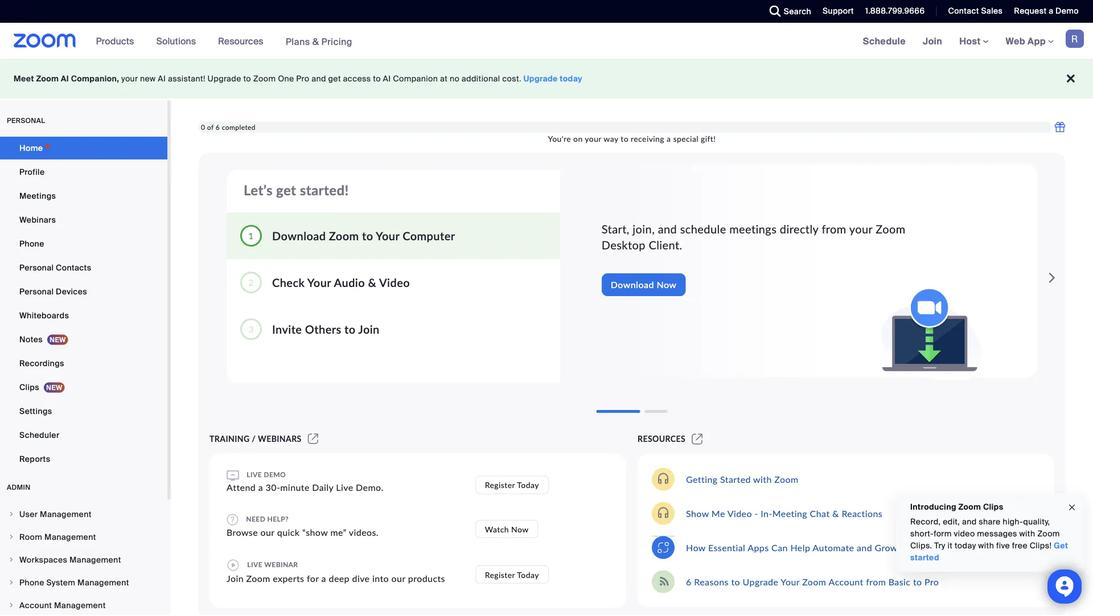 Task type: describe. For each thing, give the bounding box(es) containing it.
admin menu menu
[[0, 503, 167, 615]]

quality,
[[1023, 517, 1050, 527]]

download now button
[[602, 273, 686, 296]]

window new image
[[690, 434, 705, 444]]

additional
[[462, 73, 500, 84]]

schedule link
[[855, 23, 915, 59]]

let's
[[244, 182, 273, 198]]

product information navigation
[[87, 23, 361, 60]]

clips!
[[1030, 540, 1052, 551]]

/
[[252, 434, 256, 444]]

browse
[[227, 526, 258, 538]]

2 vertical spatial &
[[833, 508, 839, 519]]

completed
[[222, 123, 256, 131]]

gift!
[[701, 134, 716, 143]]

of
[[207, 123, 214, 131]]

recordings
[[19, 358, 64, 368]]

high-
[[1003, 517, 1024, 527]]

personal devices
[[19, 286, 87, 297]]

request a demo
[[1014, 6, 1079, 16]]

user
[[19, 509, 38, 519]]

management for user management
[[40, 509, 92, 519]]

apps
[[748, 542, 769, 553]]

1 horizontal spatial &
[[368, 276, 377, 289]]

chat
[[810, 508, 830, 519]]

register today button for join zoom experts for a deep dive into our products
[[475, 565, 549, 584]]

webinars link
[[0, 208, 167, 231]]

reactions
[[842, 508, 883, 519]]

account inside menu item
[[19, 600, 52, 610]]

today inside meet zoom ai companion, footer
[[560, 73, 583, 84]]

contacts
[[56, 262, 91, 273]]

& inside product information navigation
[[312, 35, 319, 47]]

admin
[[7, 483, 31, 492]]

reports
[[19, 454, 50, 464]]

and inside meet zoom ai companion, footer
[[312, 73, 326, 84]]

plans & pricing
[[286, 35, 352, 47]]

1 horizontal spatial video
[[728, 508, 752, 519]]

personal for personal contacts
[[19, 262, 54, 273]]

close image
[[1068, 501, 1077, 514]]

cost.
[[502, 73, 522, 84]]

five
[[997, 540, 1010, 551]]

whiteboards link
[[0, 304, 167, 327]]

watch
[[485, 524, 509, 534]]

register for attend a 30-minute daily live demo.
[[485, 480, 515, 490]]

desktop
[[602, 238, 646, 252]]

it
[[948, 540, 953, 551]]

register today for join zoom experts for a deep dive into our products
[[485, 570, 539, 579]]

and inside record, edit, and share high-quality, short-form video messages with zoom clips. try it today with five free clips!
[[962, 517, 977, 527]]

webinars
[[258, 434, 302, 444]]

special
[[673, 134, 699, 143]]

let's get started!
[[244, 182, 349, 198]]

web app button
[[1006, 35, 1054, 47]]

management for account management
[[54, 600, 106, 610]]

1 horizontal spatial clips
[[983, 501, 1004, 512]]

basic
[[889, 576, 911, 587]]

your down the short-
[[900, 542, 919, 553]]

reasons
[[694, 576, 729, 587]]

webinar
[[264, 560, 298, 568]]

me"
[[331, 526, 347, 538]]

download for download zoom to your computer
[[272, 229, 326, 243]]

to up audio
[[362, 229, 373, 243]]

1 horizontal spatial join
[[358, 322, 380, 336]]

directly
[[780, 222, 819, 236]]

meet
[[14, 73, 34, 84]]

management for room management
[[44, 532, 96, 542]]

a left special
[[667, 134, 671, 143]]

home
[[19, 143, 43, 153]]

for
[[307, 573, 319, 584]]

companion,
[[71, 73, 119, 84]]

your inside meet zoom ai companion, footer
[[121, 73, 138, 84]]

on
[[574, 134, 583, 143]]

download zoom to your computer
[[272, 229, 455, 243]]

schedule
[[863, 35, 906, 47]]

2 vertical spatial with
[[979, 540, 994, 551]]

1.888.799.9666 button up schedule
[[857, 0, 928, 23]]

next image
[[1049, 267, 1065, 289]]

client.
[[649, 238, 683, 252]]

3
[[248, 323, 254, 334]]

1.888.799.9666 button up schedule link
[[865, 6, 925, 16]]

meetings
[[730, 222, 777, 236]]

how essential apps can help automate and grow your business
[[686, 542, 958, 553]]

zoom inside record, edit, and share high-quality, short-form video messages with zoom clips. try it today with five free clips!
[[1038, 528, 1060, 539]]

watch now
[[485, 524, 529, 534]]

room
[[19, 532, 42, 542]]

quick
[[277, 526, 300, 538]]

into
[[372, 573, 389, 584]]

others
[[305, 322, 341, 336]]

one
[[278, 73, 294, 84]]

now for watch now
[[511, 524, 529, 534]]

getting started with zoom link
[[686, 474, 799, 485]]

at
[[440, 73, 448, 84]]

zoom inside start, join, and schedule meetings directly from your zoom desktop client.
[[876, 222, 906, 236]]

try
[[935, 540, 946, 551]]

host button
[[960, 35, 989, 47]]

1 horizontal spatial account
[[829, 576, 864, 587]]

products button
[[96, 23, 139, 59]]

management for workspaces management
[[69, 554, 121, 565]]

clips inside personal menu menu
[[19, 382, 39, 392]]

upgrade today link
[[524, 73, 583, 84]]

workspaces
[[19, 554, 67, 565]]

personal for personal devices
[[19, 286, 54, 297]]

1 horizontal spatial upgrade
[[524, 73, 558, 84]]

resources
[[638, 434, 686, 444]]

meetings link
[[0, 185, 167, 207]]

user management menu item
[[0, 503, 167, 525]]

meet zoom ai companion, footer
[[0, 59, 1093, 99]]

0 horizontal spatial our
[[261, 526, 275, 538]]

now for download now
[[657, 279, 677, 290]]

daily
[[312, 481, 334, 493]]

management inside menu item
[[77, 577, 129, 588]]

1.888.799.9666
[[865, 6, 925, 16]]

window new image
[[306, 434, 320, 444]]

scheduler link
[[0, 424, 167, 446]]

companion
[[393, 73, 438, 84]]

join zoom experts for a deep dive into our products
[[227, 573, 445, 584]]

phone link
[[0, 232, 167, 255]]

register today for attend a 30-minute daily live demo.
[[485, 480, 539, 490]]

to right others
[[345, 322, 356, 336]]

get
[[1054, 540, 1069, 551]]

getting started with zoom
[[686, 474, 799, 485]]

share
[[979, 517, 1001, 527]]

"show
[[302, 526, 328, 538]]

phone system management menu item
[[0, 572, 167, 593]]

0 horizontal spatial video
[[379, 276, 410, 289]]

start,
[[602, 222, 630, 236]]

need
[[246, 515, 265, 523]]

1 horizontal spatial from
[[866, 576, 886, 587]]



Task type: locate. For each thing, give the bounding box(es) containing it.
meetings navigation
[[855, 23, 1093, 60]]

0 vertical spatial from
[[822, 222, 847, 236]]

0 vertical spatial register today
[[485, 480, 539, 490]]

0 vertical spatial phone
[[19, 238, 44, 249]]

1 personal from the top
[[19, 262, 54, 273]]

3 ai from the left
[[383, 73, 391, 84]]

management down the phone system management menu item
[[54, 600, 106, 610]]

right image
[[8, 579, 15, 586], [8, 602, 15, 609]]

notes
[[19, 334, 43, 345]]

search button
[[761, 0, 814, 23]]

show me video - in-meeting chat & reactions
[[686, 508, 883, 519]]

&
[[312, 35, 319, 47], [368, 276, 377, 289], [833, 508, 839, 519]]

pricing
[[321, 35, 352, 47]]

management down room management menu item
[[69, 554, 121, 565]]

0 vertical spatial pro
[[296, 73, 309, 84]]

2 ai from the left
[[158, 73, 166, 84]]

clips link
[[0, 376, 167, 399]]

account down system
[[19, 600, 52, 610]]

0 horizontal spatial from
[[822, 222, 847, 236]]

upgrade down product information navigation
[[208, 73, 241, 84]]

record,
[[911, 517, 941, 527]]

2 horizontal spatial join
[[923, 35, 943, 47]]

a right for
[[322, 573, 326, 584]]

0 horizontal spatial now
[[511, 524, 529, 534]]

download
[[272, 229, 326, 243], [611, 279, 654, 290]]

live left webinar
[[247, 560, 263, 568]]

6 reasons to upgrade your zoom account from basic to pro link
[[686, 576, 939, 587]]

to right the basic
[[913, 576, 922, 587]]

2 vertical spatial right image
[[8, 556, 15, 563]]

join left 'host'
[[923, 35, 943, 47]]

2 personal from the top
[[19, 286, 54, 297]]

1 ai from the left
[[61, 73, 69, 84]]

host
[[960, 35, 983, 47]]

1 vertical spatial 6
[[686, 576, 692, 587]]

a left 30-
[[258, 481, 263, 493]]

download now
[[611, 279, 677, 290]]

1 vertical spatial personal
[[19, 286, 54, 297]]

notes link
[[0, 328, 167, 351]]

2 phone from the top
[[19, 577, 44, 588]]

phone down workspaces at the left of the page
[[19, 577, 44, 588]]

1 horizontal spatial your
[[585, 134, 602, 143]]

0 vertical spatial get
[[328, 73, 341, 84]]

devices
[[56, 286, 87, 297]]

& right plans
[[312, 35, 319, 47]]

video right audio
[[379, 276, 410, 289]]

web app
[[1006, 35, 1046, 47]]

0 vertical spatial today
[[517, 480, 539, 490]]

now inside button
[[657, 279, 677, 290]]

video
[[379, 276, 410, 289], [728, 508, 752, 519]]

banner containing products
[[0, 23, 1093, 60]]

meet zoom ai companion, your new ai assistant! upgrade to zoom one pro and get access to ai companion at no additional cost. upgrade today
[[14, 73, 583, 84]]

join for join zoom experts for a deep dive into our products
[[227, 573, 244, 584]]

join for join
[[923, 35, 943, 47]]

0 vertical spatial personal
[[19, 262, 54, 273]]

0 vertical spatial today
[[560, 73, 583, 84]]

search
[[784, 6, 812, 17]]

1 vertical spatial today
[[517, 570, 539, 579]]

personal contacts link
[[0, 256, 167, 279]]

live
[[336, 481, 353, 493]]

1 today from the top
[[517, 480, 539, 490]]

right image inside room management menu item
[[8, 534, 15, 540]]

right image inside workspaces management menu item
[[8, 556, 15, 563]]

right image for workspaces management
[[8, 556, 15, 563]]

0 vertical spatial &
[[312, 35, 319, 47]]

2 register from the top
[[485, 570, 515, 579]]

you're
[[548, 134, 571, 143]]

training / webinars
[[210, 434, 302, 444]]

0 horizontal spatial upgrade
[[208, 73, 241, 84]]

help?
[[267, 515, 289, 523]]

profile link
[[0, 161, 167, 183]]

help
[[791, 542, 811, 553]]

personal up personal devices
[[19, 262, 54, 273]]

1 right image from the top
[[8, 511, 15, 518]]

0 vertical spatial 6
[[216, 123, 220, 131]]

from right directly
[[822, 222, 847, 236]]

1 horizontal spatial download
[[611, 279, 654, 290]]

2 right image from the top
[[8, 534, 15, 540]]

download down desktop
[[611, 279, 654, 290]]

and
[[312, 73, 326, 84], [658, 222, 677, 236], [962, 517, 977, 527], [857, 542, 872, 553]]

1 horizontal spatial ai
[[158, 73, 166, 84]]

2 vertical spatial join
[[227, 573, 244, 584]]

1 horizontal spatial with
[[979, 540, 994, 551]]

clips up the settings
[[19, 382, 39, 392]]

with right started
[[753, 474, 772, 485]]

3 right image from the top
[[8, 556, 15, 563]]

1 vertical spatial join
[[358, 322, 380, 336]]

0 vertical spatial video
[[379, 276, 410, 289]]

0 vertical spatial register today button
[[475, 476, 549, 494]]

ai left "companion"
[[383, 73, 391, 84]]

your left computer
[[376, 229, 400, 243]]

contact sales
[[948, 6, 1003, 16]]

resources button
[[218, 23, 269, 59]]

dive
[[352, 573, 370, 584]]

0 vertical spatial register
[[485, 480, 515, 490]]

0 horizontal spatial ai
[[61, 73, 69, 84]]

with up the free
[[1020, 528, 1036, 539]]

1.888.799.9666 button
[[857, 0, 928, 23], [865, 6, 925, 16]]

2 register today from the top
[[485, 570, 539, 579]]

0 vertical spatial download
[[272, 229, 326, 243]]

register today down watch now
[[485, 570, 539, 579]]

invite others to join
[[272, 322, 380, 336]]

0 vertical spatial your
[[121, 73, 138, 84]]

check
[[272, 276, 305, 289]]

our
[[261, 526, 275, 538], [392, 573, 406, 584]]

register down watch at the bottom
[[485, 570, 515, 579]]

ai
[[61, 73, 69, 84], [158, 73, 166, 84], [383, 73, 391, 84]]

0 vertical spatial account
[[829, 576, 864, 587]]

personal up whiteboards
[[19, 286, 54, 297]]

2 horizontal spatial upgrade
[[743, 576, 779, 587]]

1 horizontal spatial our
[[392, 573, 406, 584]]

2
[[248, 276, 254, 288]]

upgrade
[[208, 73, 241, 84], [524, 73, 558, 84], [743, 576, 779, 587]]

right image inside account management menu item
[[8, 602, 15, 609]]

2 right image from the top
[[8, 602, 15, 609]]

1 vertical spatial now
[[511, 524, 529, 534]]

your down help
[[781, 576, 800, 587]]

2 horizontal spatial ai
[[383, 73, 391, 84]]

user management
[[19, 509, 92, 519]]

and inside start, join, and schedule meetings directly from your zoom desktop client.
[[658, 222, 677, 236]]

1 register from the top
[[485, 480, 515, 490]]

and right one
[[312, 73, 326, 84]]

right image left user
[[8, 511, 15, 518]]

upgrade down the apps on the bottom right of page
[[743, 576, 779, 587]]

1 horizontal spatial now
[[657, 279, 677, 290]]

0 vertical spatial our
[[261, 526, 275, 538]]

1 right image from the top
[[8, 579, 15, 586]]

your left audio
[[307, 276, 331, 289]]

1 vertical spatial right image
[[8, 534, 15, 540]]

1 vertical spatial right image
[[8, 602, 15, 609]]

1 vertical spatial pro
[[925, 576, 939, 587]]

1 vertical spatial account
[[19, 600, 52, 610]]

right image for phone
[[8, 579, 15, 586]]

register up watch at the bottom
[[485, 480, 515, 490]]

pro inside meet zoom ai companion, footer
[[296, 73, 309, 84]]

management up account management menu item
[[77, 577, 129, 588]]

browse our quick "show me" videos.
[[227, 526, 379, 538]]

room management menu item
[[0, 526, 167, 548]]

1 vertical spatial get
[[276, 182, 296, 198]]

join right others
[[358, 322, 380, 336]]

your inside start, join, and schedule meetings directly from your zoom desktop client.
[[850, 222, 873, 236]]

live demo
[[245, 470, 286, 479]]

today for attend a 30-minute daily live demo.
[[517, 480, 539, 490]]

audio
[[334, 276, 365, 289]]

live webinar
[[245, 560, 298, 568]]

get left the 'access'
[[328, 73, 341, 84]]

register today button up watch now
[[475, 476, 549, 494]]

register today button for attend a 30-minute daily live demo.
[[475, 476, 549, 494]]

meetings
[[19, 190, 56, 201]]

2 today from the top
[[517, 570, 539, 579]]

0 vertical spatial right image
[[8, 511, 15, 518]]

from left the basic
[[866, 576, 886, 587]]

with down messages
[[979, 540, 994, 551]]

get started link
[[911, 540, 1069, 563]]

0 horizontal spatial download
[[272, 229, 326, 243]]

a
[[1049, 6, 1054, 16], [667, 134, 671, 143], [258, 481, 263, 493], [322, 573, 326, 584]]

from inside start, join, and schedule meetings directly from your zoom desktop client.
[[822, 222, 847, 236]]

1 horizontal spatial get
[[328, 73, 341, 84]]

personal menu menu
[[0, 137, 167, 472]]

1 vertical spatial register today
[[485, 570, 539, 579]]

1 horizontal spatial pro
[[925, 576, 939, 587]]

messages
[[977, 528, 1018, 539]]

today for join zoom experts for a deep dive into our products
[[517, 570, 539, 579]]

0 horizontal spatial join
[[227, 573, 244, 584]]

download inside button
[[611, 279, 654, 290]]

0 horizontal spatial get
[[276, 182, 296, 198]]

products
[[408, 573, 445, 584]]

experts
[[273, 573, 304, 584]]

management up workspaces management
[[44, 532, 96, 542]]

1 vertical spatial register
[[485, 570, 515, 579]]

now inside button
[[511, 524, 529, 534]]

0 vertical spatial clips
[[19, 382, 39, 392]]

join down "browse"
[[227, 573, 244, 584]]

start, join, and schedule meetings directly from your zoom desktop client.
[[602, 222, 906, 252]]

right image for room management
[[8, 534, 15, 540]]

6 right of
[[216, 123, 220, 131]]

1 vertical spatial live
[[247, 560, 263, 568]]

sales
[[981, 6, 1003, 16]]

now down client.
[[657, 279, 677, 290]]

clips up 'share'
[[983, 501, 1004, 512]]

to down resources dropdown button
[[243, 73, 251, 84]]

right image left account management
[[8, 602, 15, 609]]

to right way
[[621, 134, 629, 143]]

right image for user management
[[8, 511, 15, 518]]

right image left system
[[8, 579, 15, 586]]

video left "-"
[[728, 508, 752, 519]]

phone inside phone link
[[19, 238, 44, 249]]

0 vertical spatial now
[[657, 279, 677, 290]]

today inside record, edit, and share high-quality, short-form video messages with zoom clips. try it today with five free clips!
[[955, 540, 976, 551]]

no
[[450, 73, 460, 84]]

phone inside the phone system management menu item
[[19, 577, 44, 588]]

2 horizontal spatial your
[[850, 222, 873, 236]]

upgrade right cost.
[[524, 73, 558, 84]]

6 left 'reasons'
[[686, 576, 692, 587]]

live for zoom
[[247, 560, 263, 568]]

phone down webinars
[[19, 238, 44, 249]]

0 horizontal spatial clips
[[19, 382, 39, 392]]

to right 'reasons'
[[731, 576, 740, 587]]

1 vertical spatial with
[[1020, 528, 1036, 539]]

and left grow
[[857, 542, 872, 553]]

1 vertical spatial your
[[585, 134, 602, 143]]

0 horizontal spatial with
[[753, 474, 772, 485]]

0 horizontal spatial pro
[[296, 73, 309, 84]]

register today button
[[475, 476, 549, 494], [475, 565, 549, 584]]

2 horizontal spatial with
[[1020, 528, 1036, 539]]

live up attend
[[247, 470, 262, 479]]

solutions button
[[156, 23, 201, 59]]

training
[[210, 434, 250, 444]]

download for download now
[[611, 279, 654, 290]]

schedule
[[680, 222, 726, 236]]

1 vertical spatial &
[[368, 276, 377, 289]]

a left demo
[[1049, 6, 1054, 16]]

get inside meet zoom ai companion, footer
[[328, 73, 341, 84]]

form
[[934, 528, 952, 539]]

right image inside the phone system management menu item
[[8, 579, 15, 586]]

workspaces management menu item
[[0, 549, 167, 571]]

right image left workspaces at the left of the page
[[8, 556, 15, 563]]

1 phone from the top
[[19, 238, 44, 249]]

introducing
[[911, 501, 957, 512]]

to right the 'access'
[[373, 73, 381, 84]]

1 vertical spatial clips
[[983, 501, 1004, 512]]

1 register today button from the top
[[475, 476, 549, 494]]

videos.
[[349, 526, 379, 538]]

1 vertical spatial from
[[866, 576, 886, 587]]

personal inside "link"
[[19, 262, 54, 273]]

record, edit, and share high-quality, short-form video messages with zoom clips. try it today with five free clips!
[[911, 517, 1060, 551]]

business
[[922, 542, 958, 553]]

0 horizontal spatial 6
[[216, 123, 220, 131]]

0 horizontal spatial &
[[312, 35, 319, 47]]

0 horizontal spatial today
[[560, 73, 583, 84]]

register for join zoom experts for a deep dive into our products
[[485, 570, 515, 579]]

phone for phone
[[19, 238, 44, 249]]

1 register today from the top
[[485, 480, 539, 490]]

management up room management
[[40, 509, 92, 519]]

getting
[[686, 474, 718, 485]]

personal devices link
[[0, 280, 167, 303]]

our down need help?
[[261, 526, 275, 538]]

today down watch now
[[517, 570, 539, 579]]

deep
[[329, 573, 350, 584]]

account down automate
[[829, 576, 864, 587]]

web
[[1006, 35, 1026, 47]]

management inside menu item
[[40, 509, 92, 519]]

join inside meetings navigation
[[923, 35, 943, 47]]

0 vertical spatial right image
[[8, 579, 15, 586]]

introducing zoom clips
[[911, 501, 1004, 512]]

2 register today button from the top
[[475, 565, 549, 584]]

account management menu item
[[0, 595, 167, 615]]

1 horizontal spatial 6
[[686, 576, 692, 587]]

banner
[[0, 23, 1093, 60]]

1 vertical spatial register today button
[[475, 565, 549, 584]]

2 vertical spatial your
[[850, 222, 873, 236]]

ai left companion,
[[61, 73, 69, 84]]

our right into
[[392, 573, 406, 584]]

zoom logo image
[[14, 34, 76, 48]]

and up client.
[[658, 222, 677, 236]]

your
[[121, 73, 138, 84], [585, 134, 602, 143], [850, 222, 873, 236]]

register today button down watch now
[[475, 565, 549, 584]]

profile picture image
[[1066, 30, 1084, 48]]

register today up watch now
[[485, 480, 539, 490]]

& right audio
[[368, 276, 377, 289]]

whiteboards
[[19, 310, 69, 321]]

1 vertical spatial download
[[611, 279, 654, 290]]

contact
[[948, 6, 979, 16]]

download down "let's get started!"
[[272, 229, 326, 243]]

0 vertical spatial with
[[753, 474, 772, 485]]

check your audio & video
[[272, 276, 410, 289]]

0 horizontal spatial account
[[19, 600, 52, 610]]

0 horizontal spatial your
[[121, 73, 138, 84]]

1 vertical spatial today
[[955, 540, 976, 551]]

right image inside user management menu item
[[8, 511, 15, 518]]

right image
[[8, 511, 15, 518], [8, 534, 15, 540], [8, 556, 15, 563]]

short-
[[911, 528, 934, 539]]

live for a
[[247, 470, 262, 479]]

& right chat
[[833, 508, 839, 519]]

pro down started
[[925, 576, 939, 587]]

2 horizontal spatial &
[[833, 508, 839, 519]]

right image left "room"
[[8, 534, 15, 540]]

now right watch at the bottom
[[511, 524, 529, 534]]

account
[[829, 576, 864, 587], [19, 600, 52, 610]]

clips.
[[911, 540, 932, 551]]

0 vertical spatial join
[[923, 35, 943, 47]]

join
[[923, 35, 943, 47], [358, 322, 380, 336], [227, 573, 244, 584]]

personal
[[7, 116, 45, 125]]

started
[[911, 552, 940, 563]]

right image for account
[[8, 602, 15, 609]]

0 vertical spatial live
[[247, 470, 262, 479]]

automate
[[813, 542, 854, 553]]

pro right one
[[296, 73, 309, 84]]

get right let's
[[276, 182, 296, 198]]

assistant!
[[168, 73, 205, 84]]

0 of 6 completed
[[201, 123, 256, 131]]

-
[[755, 508, 758, 519]]

phone for phone system management
[[19, 577, 44, 588]]

1 horizontal spatial today
[[955, 540, 976, 551]]

demo
[[1056, 6, 1079, 16]]

phone system management
[[19, 577, 129, 588]]

1 vertical spatial phone
[[19, 577, 44, 588]]

1 vertical spatial our
[[392, 573, 406, 584]]

and up the video
[[962, 517, 977, 527]]

1 vertical spatial video
[[728, 508, 752, 519]]

today up watch now
[[517, 480, 539, 490]]

get
[[328, 73, 341, 84], [276, 182, 296, 198]]

ai right new
[[158, 73, 166, 84]]



Task type: vqa. For each thing, say whether or not it's contained in the screenshot.


